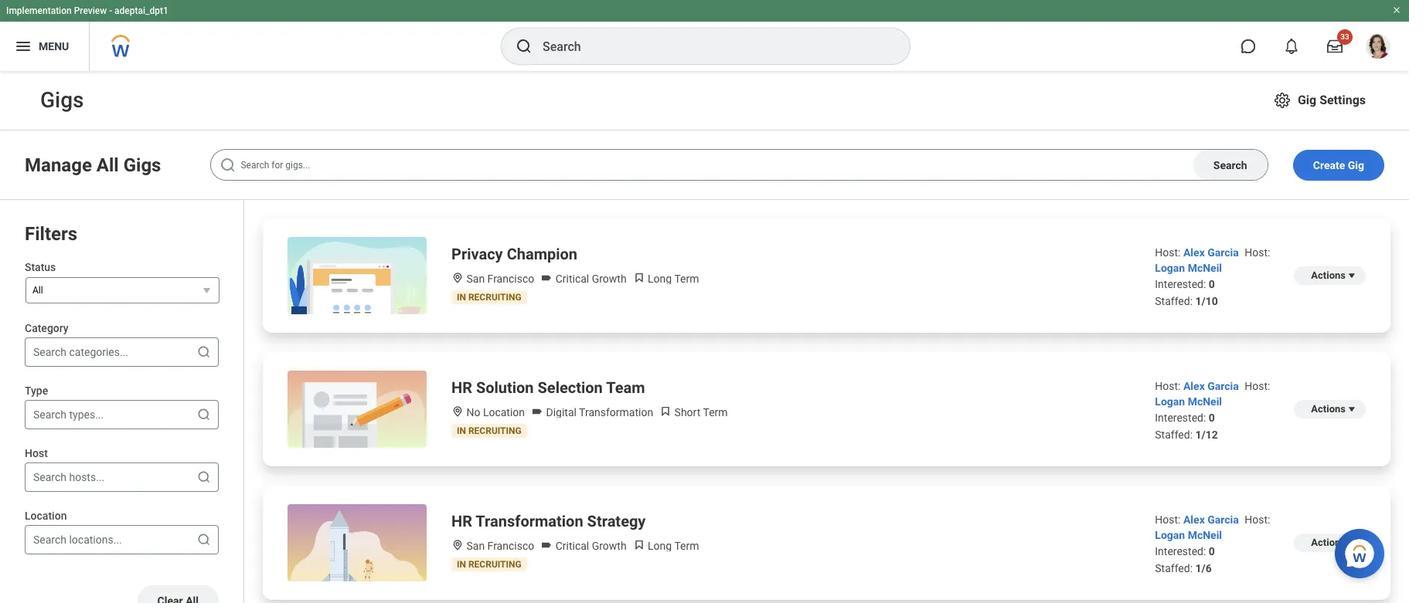 Task type: locate. For each thing, give the bounding box(es) containing it.
alex up the '1/12'
[[1184, 380, 1205, 393]]

2 vertical spatial mcneil
[[1188, 530, 1223, 542]]

media mylearning image for hr transformation strategy
[[633, 540, 645, 552]]

1 growth from the top
[[592, 273, 627, 285]]

1 vertical spatial status element
[[457, 426, 522, 437]]

2 status element from the top
[[457, 426, 522, 437]]

2 vertical spatial search image
[[196, 533, 212, 548]]

in recruiting
[[457, 292, 522, 303], [457, 426, 522, 437], [457, 560, 522, 571]]

2 actions from the top
[[1312, 404, 1346, 415]]

recruiting for solution
[[469, 426, 522, 437]]

0 vertical spatial san
[[467, 273, 485, 285]]

1 vertical spatial term
[[703, 407, 728, 419]]

all down status
[[32, 285, 43, 296]]

2 mcneil from the top
[[1188, 396, 1223, 408]]

2 vertical spatial in recruiting
[[457, 560, 522, 571]]

3 status element from the top
[[457, 560, 522, 571]]

0 vertical spatial critical growth
[[553, 273, 627, 285]]

implementation preview -   adeptai_dpt1
[[6, 5, 168, 16]]

search image
[[515, 37, 534, 56], [219, 156, 238, 175], [196, 470, 212, 486]]

1 logan from the top
[[1155, 262, 1185, 274]]

1 vertical spatial long term
[[645, 540, 699, 553]]

caret down image
[[1346, 270, 1359, 282]]

3 logan from the top
[[1155, 530, 1185, 542]]

staffed: left 1/10
[[1155, 295, 1193, 308]]

3 alex garcia button from the top
[[1184, 514, 1242, 527]]

Search text field
[[211, 149, 1269, 181]]

1 vertical spatial staffed:
[[1155, 429, 1193, 442]]

2 0 from the top
[[1209, 412, 1215, 424]]

alex
[[1184, 247, 1205, 259], [1184, 380, 1205, 393], [1184, 514, 1205, 527]]

0 up 1/10
[[1209, 278, 1215, 291]]

2 alex garcia button from the top
[[1184, 380, 1242, 393]]

1 vertical spatial interested:
[[1155, 412, 1206, 424]]

in recruiting down 'hr transformation strategy' link
[[457, 560, 522, 571]]

location image for hr transformation strategy
[[452, 540, 464, 552]]

staffed: left the '1/12'
[[1155, 429, 1193, 442]]

logan mcneil button up the '1/12'
[[1155, 396, 1223, 408]]

logan mcneil button
[[1155, 262, 1223, 274], [1155, 396, 1223, 408], [1155, 530, 1223, 542]]

transformation
[[579, 407, 653, 419], [476, 513, 583, 531]]

staffed: inside the host: alex garcia host: logan mcneil interested: 0 staffed: 1/10
[[1155, 295, 1193, 308]]

media mylearning image down the strategy on the left bottom of page
[[633, 540, 645, 552]]

san
[[467, 273, 485, 285], [467, 540, 485, 553]]

long term
[[645, 273, 699, 285], [645, 540, 699, 553]]

0 vertical spatial in
[[457, 292, 466, 303]]

garcia
[[1208, 247, 1239, 259], [1208, 380, 1239, 393], [1208, 514, 1239, 527]]

0 inside 'host: alex garcia host: logan mcneil interested: 0 staffed: 1/12'
[[1209, 412, 1215, 424]]

1 recruiting from the top
[[469, 292, 522, 303]]

hr
[[452, 379, 472, 397], [452, 513, 472, 531]]

3 search image from the top
[[196, 533, 212, 548]]

alex inside 'host: alex garcia host: logan mcneil interested: 0 staffed: 1/12'
[[1184, 380, 1205, 393]]

location image
[[452, 272, 464, 285], [452, 406, 464, 418], [452, 540, 464, 552]]

1 vertical spatial recruiting
[[469, 426, 522, 437]]

1 long term from the top
[[645, 273, 699, 285]]

menu banner
[[0, 0, 1410, 71]]

mcneil
[[1188, 262, 1223, 274], [1188, 396, 1223, 408], [1188, 530, 1223, 542]]

2 vertical spatial alex
[[1184, 514, 1205, 527]]

recruiting
[[469, 292, 522, 303], [469, 426, 522, 437], [469, 560, 522, 571]]

interested: up 1/10
[[1155, 278, 1206, 291]]

hr solution selection team link
[[452, 377, 645, 399]]

tag image down 'hr transformation strategy' link
[[541, 540, 553, 552]]

3 in from the top
[[457, 560, 466, 571]]

tag image left digital
[[531, 406, 544, 418]]

implementation
[[6, 5, 72, 16]]

2 vertical spatial logan mcneil button
[[1155, 530, 1223, 542]]

in
[[457, 292, 466, 303], [457, 426, 466, 437], [457, 560, 466, 571]]

3 interested: from the top
[[1155, 546, 1206, 558]]

menu
[[39, 40, 69, 52]]

san down 'hr transformation strategy' link
[[467, 540, 485, 553]]

status element down 'hr transformation strategy' link
[[457, 560, 522, 571]]

interested:
[[1155, 278, 1206, 291], [1155, 412, 1206, 424], [1155, 546, 1206, 558]]

0
[[1209, 278, 1215, 291], [1209, 412, 1215, 424], [1209, 546, 1215, 558]]

2 location image from the top
[[452, 406, 464, 418]]

alex inside host: alex garcia host: logan mcneil interested: 0 staffed: 1/6
[[1184, 514, 1205, 527]]

1 vertical spatial alex garcia button
[[1184, 380, 1242, 393]]

garcia up 1/6
[[1208, 514, 1239, 527]]

0 vertical spatial hr
[[452, 379, 472, 397]]

staffed: inside 'host: alex garcia host: logan mcneil interested: 0 staffed: 1/12'
[[1155, 429, 1193, 442]]

actions inside popup button
[[1312, 537, 1346, 549]]

critical
[[556, 273, 589, 285], [556, 540, 589, 553]]

mcneil up the '1/12'
[[1188, 396, 1223, 408]]

search hosts...
[[33, 472, 105, 484]]

digital
[[546, 407, 577, 419]]

1 vertical spatial san francisco
[[464, 540, 534, 553]]

0 vertical spatial staffed:
[[1155, 295, 1193, 308]]

logan
[[1155, 262, 1185, 274], [1155, 396, 1185, 408], [1155, 530, 1185, 542]]

1/12
[[1196, 429, 1218, 442]]

1 san francisco from the top
[[464, 273, 534, 285]]

1 long from the top
[[648, 273, 672, 285]]

2 vertical spatial garcia
[[1208, 514, 1239, 527]]

team
[[606, 379, 645, 397]]

logan mcneil button up 1/6
[[1155, 530, 1223, 542]]

1 hr from the top
[[452, 379, 472, 397]]

1 search image from the top
[[196, 345, 212, 360]]

interested: inside host: alex garcia host: logan mcneil interested: 0 staffed: 1/6
[[1155, 546, 1206, 558]]

1 vertical spatial critical growth
[[553, 540, 627, 553]]

0 horizontal spatial gig
[[1298, 93, 1317, 107]]

0 vertical spatial tag image
[[531, 406, 544, 418]]

garcia inside 'host: alex garcia host: logan mcneil interested: 0 staffed: 1/12'
[[1208, 380, 1239, 393]]

selection
[[538, 379, 603, 397]]

0 vertical spatial actions button
[[1295, 267, 1366, 285]]

actions for selection
[[1312, 404, 1346, 415]]

1 vertical spatial search image
[[219, 156, 238, 175]]

0 vertical spatial status element
[[457, 292, 522, 303]]

0 vertical spatial location
[[483, 407, 525, 419]]

alex garcia button for strategy
[[1184, 514, 1242, 527]]

search for search hosts...
[[33, 472, 66, 484]]

1 vertical spatial francisco
[[488, 540, 534, 553]]

term for privacy champion
[[675, 273, 699, 285]]

status element for solution
[[457, 426, 522, 437]]

search for search
[[1214, 159, 1248, 171]]

3 location image from the top
[[452, 540, 464, 552]]

0 vertical spatial search image
[[515, 37, 534, 56]]

3 alex from the top
[[1184, 514, 1205, 527]]

recruiting down privacy
[[469, 292, 522, 303]]

0 vertical spatial long
[[648, 273, 672, 285]]

1 critical growth from the top
[[553, 273, 627, 285]]

0 horizontal spatial all
[[32, 285, 43, 296]]

2 logan mcneil button from the top
[[1155, 396, 1223, 408]]

1 vertical spatial all
[[32, 285, 43, 296]]

garcia inside host: alex garcia host: logan mcneil interested: 0 staffed: 1/6
[[1208, 514, 1239, 527]]

digital transformation
[[544, 407, 653, 419]]

staffed: left 1/6
[[1155, 563, 1193, 575]]

alex garcia button up 1/6
[[1184, 514, 1242, 527]]

location up search locations...
[[25, 510, 67, 523]]

long for privacy champion
[[648, 273, 672, 285]]

san francisco down 'hr transformation strategy' link
[[464, 540, 534, 553]]

search image
[[196, 345, 212, 360], [196, 408, 212, 423], [196, 533, 212, 548]]

all inside all dropdown button
[[32, 285, 43, 296]]

garcia up 1/10
[[1208, 247, 1239, 259]]

search inside button
[[1214, 159, 1248, 171]]

2 long term from the top
[[645, 540, 699, 553]]

2 vertical spatial status element
[[457, 560, 522, 571]]

alex up 1/6
[[1184, 514, 1205, 527]]

logan for strategy
[[1155, 530, 1185, 542]]

hr transformation strategy link
[[452, 511, 646, 533]]

interested: for selection
[[1155, 412, 1206, 424]]

1 vertical spatial growth
[[592, 540, 627, 553]]

in recruiting down privacy
[[457, 292, 522, 303]]

logan for selection
[[1155, 396, 1185, 408]]

long
[[648, 273, 672, 285], [648, 540, 672, 553]]

logan inside host: alex garcia host: logan mcneil interested: 0 staffed: 1/6
[[1155, 530, 1185, 542]]

logan mcneil button for strategy
[[1155, 530, 1223, 542]]

2 critical from the top
[[556, 540, 589, 553]]

1 vertical spatial critical
[[556, 540, 589, 553]]

recruiting for transformation
[[469, 560, 522, 571]]

1 garcia from the top
[[1208, 247, 1239, 259]]

actions
[[1312, 270, 1346, 281], [1312, 404, 1346, 415], [1312, 537, 1346, 549]]

mcneil inside 'host: alex garcia host: logan mcneil interested: 0 staffed: 1/12'
[[1188, 396, 1223, 408]]

in for hr transformation strategy
[[457, 560, 466, 571]]

category
[[25, 322, 69, 335]]

alex garcia button for selection
[[1184, 380, 1242, 393]]

1 francisco from the top
[[488, 273, 534, 285]]

search types...
[[33, 409, 104, 421]]

logan mcneil button up 1/10
[[1155, 262, 1223, 274]]

0 horizontal spatial search image
[[196, 470, 212, 486]]

3 actions from the top
[[1312, 537, 1346, 549]]

3 staffed: from the top
[[1155, 563, 1193, 575]]

3 garcia from the top
[[1208, 514, 1239, 527]]

san francisco for transformation
[[464, 540, 534, 553]]

1 vertical spatial logan
[[1155, 396, 1185, 408]]

critical growth down the strategy on the left bottom of page
[[553, 540, 627, 553]]

host: alex garcia host: logan mcneil interested: 0 staffed: 1/12
[[1155, 380, 1271, 442]]

0 vertical spatial actions
[[1312, 270, 1346, 281]]

host:
[[1155, 247, 1181, 259], [1245, 247, 1271, 259], [1155, 380, 1181, 393], [1245, 380, 1271, 393], [1155, 514, 1181, 527], [1245, 514, 1271, 527]]

all left gigs at top left
[[97, 154, 119, 176]]

search for search categories...
[[33, 346, 66, 359]]

manage
[[25, 154, 92, 176]]

1 horizontal spatial search image
[[219, 156, 238, 175]]

0 inside the host: alex garcia host: logan mcneil interested: 0 staffed: 1/10
[[1209, 278, 1215, 291]]

gig right gear 'image'
[[1298, 93, 1317, 107]]

0 for selection
[[1209, 412, 1215, 424]]

2 vertical spatial term
[[675, 540, 699, 553]]

0 vertical spatial alex garcia button
[[1184, 247, 1242, 259]]

actions button for hr solution selection team
[[1295, 401, 1366, 419]]

0 for strategy
[[1209, 546, 1215, 558]]

critical for transformation
[[556, 540, 589, 553]]

alex garcia button up the '1/12'
[[1184, 380, 1242, 393]]

1 actions button from the top
[[1295, 267, 1366, 285]]

status
[[25, 261, 56, 274]]

search image for search types...
[[196, 408, 212, 423]]

3 mcneil from the top
[[1188, 530, 1223, 542]]

type
[[25, 385, 48, 397]]

2 san francisco from the top
[[464, 540, 534, 553]]

mcneil inside host: alex garcia host: logan mcneil interested: 0 staffed: 1/6
[[1188, 530, 1223, 542]]

growth
[[592, 273, 627, 285], [592, 540, 627, 553]]

hosts...
[[69, 472, 105, 484]]

1 horizontal spatial gig
[[1348, 159, 1365, 171]]

1 0 from the top
[[1209, 278, 1215, 291]]

critical growth for champion
[[553, 273, 627, 285]]

0 vertical spatial logan
[[1155, 262, 1185, 274]]

gig right create
[[1348, 159, 1365, 171]]

0 vertical spatial location image
[[452, 272, 464, 285]]

francisco
[[488, 273, 534, 285], [488, 540, 534, 553]]

location image for hr solution selection team
[[452, 406, 464, 418]]

host
[[25, 448, 48, 460]]

recruiting down 'no location'
[[469, 426, 522, 437]]

long for hr transformation strategy
[[648, 540, 672, 553]]

francisco for transformation
[[488, 540, 534, 553]]

1 vertical spatial hr
[[452, 513, 472, 531]]

2 vertical spatial staffed:
[[1155, 563, 1193, 575]]

gig
[[1298, 93, 1317, 107], [1348, 159, 1365, 171]]

1 vertical spatial search image
[[196, 408, 212, 423]]

1 vertical spatial mcneil
[[1188, 396, 1223, 408]]

2 vertical spatial alex garcia button
[[1184, 514, 1242, 527]]

2 search image from the top
[[196, 408, 212, 423]]

1 vertical spatial media mylearning image
[[633, 540, 645, 552]]

gig inside gig settings dropdown button
[[1298, 93, 1317, 107]]

recruiting down 'hr transformation strategy' link
[[469, 560, 522, 571]]

0 vertical spatial francisco
[[488, 273, 534, 285]]

0 vertical spatial gig
[[1298, 93, 1317, 107]]

1 vertical spatial location image
[[452, 406, 464, 418]]

status element down privacy
[[457, 292, 522, 303]]

1 alex from the top
[[1184, 247, 1205, 259]]

menu button
[[0, 22, 89, 71]]

interested: inside 'host: alex garcia host: logan mcneil interested: 0 staffed: 1/12'
[[1155, 412, 1206, 424]]

san francisco down "privacy champion"
[[464, 273, 534, 285]]

2 vertical spatial 0
[[1209, 546, 1215, 558]]

mcneil up 1/10
[[1188, 262, 1223, 274]]

garcia up the '1/12'
[[1208, 380, 1239, 393]]

1 vertical spatial actions
[[1312, 404, 1346, 415]]

all
[[97, 154, 119, 176], [32, 285, 43, 296]]

0 vertical spatial growth
[[592, 273, 627, 285]]

solution
[[476, 379, 534, 397]]

location down solution
[[483, 407, 525, 419]]

1 staffed: from the top
[[1155, 295, 1193, 308]]

2 vertical spatial logan
[[1155, 530, 1185, 542]]

0 vertical spatial logan mcneil button
[[1155, 262, 1223, 274]]

1 vertical spatial san
[[467, 540, 485, 553]]

alex garcia button
[[1184, 247, 1242, 259], [1184, 380, 1242, 393], [1184, 514, 1242, 527]]

0 up the '1/12'
[[1209, 412, 1215, 424]]

3 0 from the top
[[1209, 546, 1215, 558]]

mcneil up 1/6
[[1188, 530, 1223, 542]]

0 vertical spatial critical
[[556, 273, 589, 285]]

2 staffed: from the top
[[1155, 429, 1193, 442]]

1 in from the top
[[457, 292, 466, 303]]

0 vertical spatial recruiting
[[469, 292, 522, 303]]

1 vertical spatial garcia
[[1208, 380, 1239, 393]]

location
[[483, 407, 525, 419], [25, 510, 67, 523]]

preview
[[74, 5, 107, 16]]

3 recruiting from the top
[[469, 560, 522, 571]]

champion
[[507, 245, 578, 264]]

1 interested: from the top
[[1155, 278, 1206, 291]]

2 hr from the top
[[452, 513, 472, 531]]

2 vertical spatial search image
[[196, 470, 212, 486]]

gear image
[[1273, 91, 1292, 110]]

status element down 'no location'
[[457, 426, 522, 437]]

1 horizontal spatial media mylearning image
[[660, 406, 672, 418]]

1 vertical spatial gig
[[1348, 159, 1365, 171]]

interested: up 1/6
[[1155, 546, 1206, 558]]

alex inside the host: alex garcia host: logan mcneil interested: 0 staffed: 1/10
[[1184, 247, 1205, 259]]

0 vertical spatial search image
[[196, 345, 212, 360]]

gig settings
[[1298, 93, 1366, 107]]

media mylearning image left short
[[660, 406, 672, 418]]

2 vertical spatial location image
[[452, 540, 464, 552]]

2 in recruiting from the top
[[457, 426, 522, 437]]

list
[[244, 200, 1410, 604]]

search for search locations...
[[33, 534, 66, 547]]

1 mcneil from the top
[[1188, 262, 1223, 274]]

gig inside create gig button
[[1348, 159, 1365, 171]]

2 interested: from the top
[[1155, 412, 1206, 424]]

2 logan from the top
[[1155, 396, 1185, 408]]

status element
[[457, 292, 522, 303], [457, 426, 522, 437], [457, 560, 522, 571]]

2 horizontal spatial search image
[[515, 37, 534, 56]]

1 vertical spatial alex
[[1184, 380, 1205, 393]]

hr for hr transformation strategy
[[452, 513, 472, 531]]

3 logan mcneil button from the top
[[1155, 530, 1223, 542]]

1 in recruiting from the top
[[457, 292, 522, 303]]

interested: for strategy
[[1155, 546, 1206, 558]]

alex up 1/10
[[1184, 247, 1205, 259]]

in recruiting down 'no location'
[[457, 426, 522, 437]]

1 vertical spatial logan mcneil button
[[1155, 396, 1223, 408]]

critical down 'hr transformation strategy' link
[[556, 540, 589, 553]]

1 vertical spatial tag image
[[541, 540, 553, 552]]

2 in from the top
[[457, 426, 466, 437]]

francisco down 'hr transformation strategy' link
[[488, 540, 534, 553]]

1 vertical spatial long
[[648, 540, 672, 553]]

1 vertical spatial transformation
[[476, 513, 583, 531]]

3 in recruiting from the top
[[457, 560, 522, 571]]

staffed:
[[1155, 295, 1193, 308], [1155, 429, 1193, 442], [1155, 563, 1193, 575]]

term
[[675, 273, 699, 285], [703, 407, 728, 419], [675, 540, 699, 553]]

tag image
[[541, 272, 553, 285]]

san down privacy
[[467, 273, 485, 285]]

2 recruiting from the top
[[469, 426, 522, 437]]

1/10
[[1196, 295, 1218, 308]]

0 vertical spatial mcneil
[[1188, 262, 1223, 274]]

1 vertical spatial in
[[457, 426, 466, 437]]

critical growth
[[553, 273, 627, 285], [553, 540, 627, 553]]

1 vertical spatial 0
[[1209, 412, 1215, 424]]

0 vertical spatial media mylearning image
[[660, 406, 672, 418]]

in recruiting for transformation
[[457, 560, 522, 571]]

list containing privacy champion
[[244, 200, 1410, 604]]

logan inside 'host: alex garcia host: logan mcneil interested: 0 staffed: 1/12'
[[1155, 396, 1185, 408]]

1 san from the top
[[467, 273, 485, 285]]

0 inside host: alex garcia host: logan mcneil interested: 0 staffed: 1/6
[[1209, 546, 1215, 558]]

0 vertical spatial garcia
[[1208, 247, 1239, 259]]

strategy
[[587, 513, 646, 531]]

0 vertical spatial term
[[675, 273, 699, 285]]

1 vertical spatial in recruiting
[[457, 426, 522, 437]]

0 horizontal spatial media mylearning image
[[633, 540, 645, 552]]

alex for selection
[[1184, 380, 1205, 393]]

2 alex from the top
[[1184, 380, 1205, 393]]

0 vertical spatial transformation
[[579, 407, 653, 419]]

alex garcia button up 1/10
[[1184, 247, 1242, 259]]

garcia for strategy
[[1208, 514, 1239, 527]]

0 vertical spatial alex
[[1184, 247, 1205, 259]]

2 francisco from the top
[[488, 540, 534, 553]]

interested: up the '1/12'
[[1155, 412, 1206, 424]]

0 vertical spatial interested:
[[1155, 278, 1206, 291]]

0 up 1/6
[[1209, 546, 1215, 558]]

2 san from the top
[[467, 540, 485, 553]]

0 horizontal spatial location
[[25, 510, 67, 523]]

francisco down "privacy champion"
[[488, 273, 534, 285]]

growth down the strategy on the left bottom of page
[[592, 540, 627, 553]]

2 long from the top
[[648, 540, 672, 553]]

1 vertical spatial actions button
[[1295, 401, 1366, 419]]

0 vertical spatial in recruiting
[[457, 292, 522, 303]]

san francisco
[[464, 273, 534, 285], [464, 540, 534, 553]]

2 actions button from the top
[[1295, 401, 1366, 419]]

actions button
[[1295, 267, 1366, 285], [1295, 401, 1366, 419]]

2 critical growth from the top
[[553, 540, 627, 553]]

2 vertical spatial actions
[[1312, 537, 1346, 549]]

search
[[1214, 159, 1248, 171], [33, 346, 66, 359], [33, 409, 66, 421], [33, 472, 66, 484], [33, 534, 66, 547]]

0 vertical spatial all
[[97, 154, 119, 176]]

critical growth left media mylearning image
[[553, 273, 627, 285]]

tag image
[[531, 406, 544, 418], [541, 540, 553, 552]]

1 critical from the top
[[556, 273, 589, 285]]

2 growth from the top
[[592, 540, 627, 553]]

0 vertical spatial san francisco
[[464, 273, 534, 285]]

in for privacy champion
[[457, 292, 466, 303]]

33
[[1341, 32, 1350, 41]]

1 alex garcia button from the top
[[1184, 247, 1242, 259]]

1 vertical spatial location
[[25, 510, 67, 523]]

0 vertical spatial long term
[[645, 273, 699, 285]]

1 horizontal spatial all
[[97, 154, 119, 176]]

media mylearning image
[[660, 406, 672, 418], [633, 540, 645, 552]]

1 location image from the top
[[452, 272, 464, 285]]

growth left media mylearning image
[[592, 273, 627, 285]]

location image for privacy champion
[[452, 272, 464, 285]]

2 garcia from the top
[[1208, 380, 1239, 393]]

critical right tag icon
[[556, 273, 589, 285]]

mcneil inside the host: alex garcia host: logan mcneil interested: 0 staffed: 1/10
[[1188, 262, 1223, 274]]

2 vertical spatial in
[[457, 560, 466, 571]]

staffed: inside host: alex garcia host: logan mcneil interested: 0 staffed: 1/6
[[1155, 563, 1193, 575]]

privacy champion
[[452, 245, 578, 264]]

2 vertical spatial interested:
[[1155, 546, 1206, 558]]

0 vertical spatial 0
[[1209, 278, 1215, 291]]

2 vertical spatial recruiting
[[469, 560, 522, 571]]

manage all gigs
[[25, 154, 161, 176]]

in recruiting for champion
[[457, 292, 522, 303]]

1 status element from the top
[[457, 292, 522, 303]]



Task type: describe. For each thing, give the bounding box(es) containing it.
1 actions from the top
[[1312, 270, 1346, 281]]

logan inside the host: alex garcia host: logan mcneil interested: 0 staffed: 1/10
[[1155, 262, 1185, 274]]

san francisco for champion
[[464, 273, 534, 285]]

1 horizontal spatial location
[[483, 407, 525, 419]]

actions button for privacy champion
[[1295, 267, 1366, 285]]

growth for transformation
[[592, 540, 627, 553]]

short
[[675, 407, 701, 419]]

justify image
[[14, 37, 32, 56]]

francisco for champion
[[488, 273, 534, 285]]

privacy
[[452, 245, 503, 264]]

profile logan mcneil image
[[1366, 34, 1391, 62]]

33 button
[[1318, 29, 1353, 63]]

in for hr solution selection team
[[457, 426, 466, 437]]

actions button
[[1295, 534, 1366, 553]]

create
[[1314, 159, 1346, 171]]

garcia for selection
[[1208, 380, 1239, 393]]

search image for search workday search box at the top
[[515, 37, 534, 56]]

growth for champion
[[592, 273, 627, 285]]

transformation for hr
[[476, 513, 583, 531]]

critical growth for transformation
[[553, 540, 627, 553]]

garcia inside the host: alex garcia host: logan mcneil interested: 0 staffed: 1/10
[[1208, 247, 1239, 259]]

staffed: for strategy
[[1155, 563, 1193, 575]]

Search Workday  search field
[[543, 29, 878, 63]]

search image for search categories...
[[196, 345, 212, 360]]

privacy champion link
[[452, 244, 578, 265]]

inbox large image
[[1328, 39, 1343, 54]]

critical for champion
[[556, 273, 589, 285]]

in recruiting for solution
[[457, 426, 522, 437]]

interested: inside the host: alex garcia host: logan mcneil interested: 0 staffed: 1/10
[[1155, 278, 1206, 291]]

term for hr transformation strategy
[[675, 540, 699, 553]]

media mylearning image
[[633, 272, 645, 285]]

types...
[[69, 409, 104, 421]]

search image for search locations...
[[196, 533, 212, 548]]

tag image for solution
[[531, 406, 544, 418]]

all button
[[26, 278, 220, 304]]

settings
[[1320, 93, 1366, 107]]

hr transformation strategy
[[452, 513, 646, 531]]

create gig button
[[1293, 150, 1385, 181]]

host: alex garcia host: logan mcneil interested: 0 staffed: 1/6
[[1155, 514, 1271, 575]]

caret down image
[[1346, 404, 1359, 416]]

status element for champion
[[457, 292, 522, 303]]

1 logan mcneil button from the top
[[1155, 262, 1223, 274]]

long term for hr transformation strategy
[[645, 540, 699, 553]]

-
[[109, 5, 112, 16]]

no
[[467, 407, 481, 419]]

notifications large image
[[1284, 39, 1300, 54]]

long term for privacy champion
[[645, 273, 699, 285]]

hr solution selection team
[[452, 379, 645, 397]]

search for search types...
[[33, 409, 66, 421]]

categories...
[[69, 346, 128, 359]]

staffed: for selection
[[1155, 429, 1193, 442]]

1/6
[[1196, 563, 1212, 575]]

mcneil for strategy
[[1188, 530, 1223, 542]]

transformation for digital
[[579, 407, 653, 419]]

actions for strategy
[[1312, 537, 1346, 549]]

search image for search text box
[[219, 156, 238, 175]]

media mylearning image for hr solution selection team
[[660, 406, 672, 418]]

search locations...
[[33, 534, 122, 547]]

adeptai_dpt1
[[114, 5, 168, 16]]

search button
[[1194, 150, 1268, 180]]

logan mcneil button for selection
[[1155, 396, 1223, 408]]

close environment banner image
[[1393, 5, 1402, 15]]

gig settings button
[[1267, 85, 1372, 116]]

tag image for transformation
[[541, 540, 553, 552]]

host: alex garcia host: logan mcneil interested: 0 staffed: 1/10
[[1155, 247, 1271, 308]]

status element for transformation
[[457, 560, 522, 571]]

no location
[[464, 407, 525, 419]]

gigs
[[123, 154, 161, 176]]

filters
[[25, 223, 77, 245]]

locations...
[[69, 534, 122, 547]]

hr for hr solution selection team
[[452, 379, 472, 397]]

term for hr solution selection team
[[703, 407, 728, 419]]

san for hr
[[467, 540, 485, 553]]

alex for strategy
[[1184, 514, 1205, 527]]

short term
[[672, 407, 728, 419]]

mcneil for selection
[[1188, 396, 1223, 408]]

recruiting for champion
[[469, 292, 522, 303]]

san for privacy
[[467, 273, 485, 285]]

create gig
[[1314, 159, 1365, 171]]

search categories...
[[33, 346, 128, 359]]



Task type: vqa. For each thing, say whether or not it's contained in the screenshot.
Profile Logan McNeil element
no



